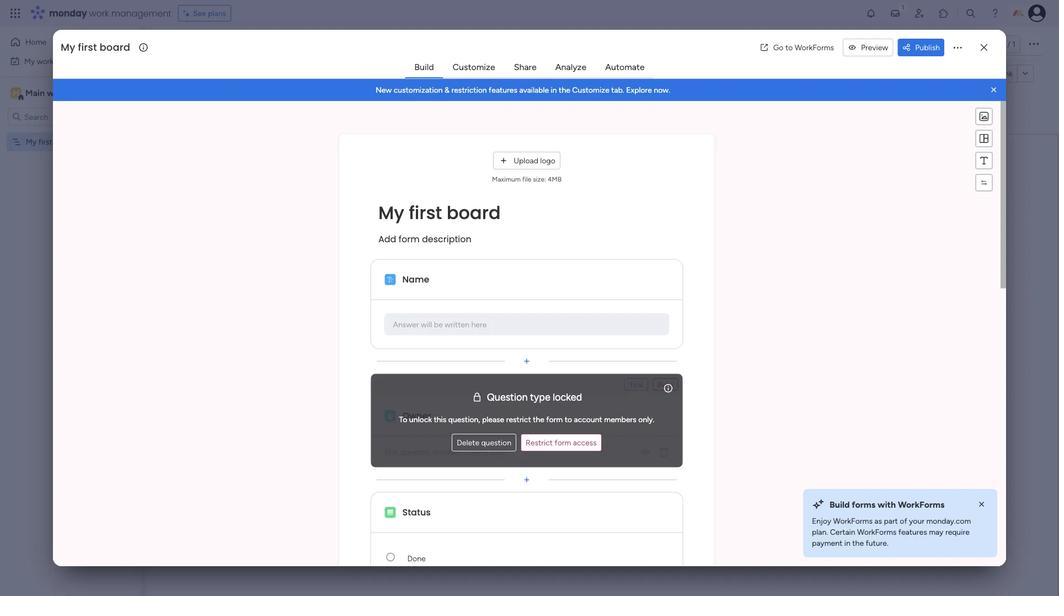 Task type: describe. For each thing, give the bounding box(es) containing it.
restrict form access button
[[521, 434, 602, 452]]

my first board inside list box
[[26, 137, 74, 147]]

this question is hidden on this form
[[384, 447, 507, 457]]

certain
[[831, 527, 856, 537]]

the inside enjoy workforms as part of your monday.com plan. certain workforms features may require payment in the future.
[[853, 539, 864, 548]]

my work
[[24, 56, 54, 66]]

plans
[[208, 9, 226, 18]]

is
[[432, 447, 438, 457]]

maximum file size: 4mb
[[492, 175, 562, 183]]

1 image
[[899, 1, 909, 13]]

the inside banner banner
[[559, 85, 571, 95]]

maximum
[[492, 175, 521, 183]]

upload
[[514, 156, 539, 165]]

publish button
[[898, 39, 945, 56]]

build link
[[406, 57, 443, 77]]

forms
[[853, 499, 876, 510]]

m
[[13, 88, 19, 98]]

tab list containing build
[[405, 56, 655, 78]]

payment
[[813, 539, 843, 548]]

future.
[[866, 539, 889, 548]]

workforms up future.
[[858, 527, 897, 537]]

may
[[930, 527, 944, 537]]

plan.
[[813, 527, 829, 537]]

part
[[885, 516, 899, 526]]

monday work management
[[49, 7, 172, 19]]

go to workforms button
[[756, 39, 839, 56]]

add new question image
[[522, 474, 533, 486]]

automate
[[606, 62, 645, 72]]

require
[[946, 527, 970, 537]]

4mb
[[548, 175, 562, 183]]

workspace image
[[10, 87, 22, 99]]

workforms up your
[[899, 499, 945, 510]]

question,
[[449, 415, 481, 424]]

explore
[[627, 85, 652, 95]]

logo
[[541, 156, 556, 165]]

work for my
[[37, 56, 54, 66]]

invite
[[987, 39, 1006, 49]]

2 menu image from the top
[[979, 155, 990, 166]]

my first board list box
[[0, 130, 141, 300]]

please
[[482, 415, 505, 424]]

description
[[422, 233, 472, 245]]

type
[[530, 391, 551, 403]]

invite / 1
[[987, 39, 1016, 49]]

powered
[[222, 68, 256, 79]]

analyze
[[556, 62, 587, 72]]

publish
[[916, 43, 941, 52]]

copy form link
[[963, 69, 1014, 78]]

first inside my first board field
[[78, 40, 97, 54]]

restrict form access
[[526, 438, 597, 447]]

share link
[[505, 57, 546, 77]]

&
[[445, 85, 450, 95]]

powered by
[[222, 68, 268, 79]]

owner button
[[401, 407, 669, 425]]

question
[[487, 391, 528, 403]]

restrict
[[526, 438, 553, 447]]

name
[[403, 273, 430, 286]]

background color and image selector image
[[979, 111, 990, 122]]

board inside 'form' form
[[447, 200, 501, 225]]

features inside enjoy workforms as part of your monday.com plan. certain workforms features may require payment in the future.
[[899, 527, 928, 537]]

edit form button
[[167, 65, 208, 82]]

to inside 'form' form
[[565, 415, 572, 424]]

build for build forms with workforms
[[830, 499, 850, 510]]

answer
[[393, 320, 419, 329]]

first inside 'form' form
[[409, 200, 442, 225]]

copy form link button
[[943, 65, 1018, 82]]

new customization & restriction features available in the customize tab. explore now.
[[376, 85, 671, 95]]

link
[[1002, 69, 1014, 78]]

status
[[403, 506, 431, 519]]

close image inside build forms with workforms alert
[[977, 499, 988, 510]]

your
[[910, 516, 925, 526]]

Search in workspace field
[[23, 110, 92, 123]]

this
[[384, 447, 398, 457]]

go to workforms
[[774, 43, 835, 52]]

banner banner
[[53, 79, 1007, 101]]

add
[[379, 233, 397, 245]]

first inside my first board list box
[[38, 137, 52, 147]]

enjoy
[[813, 516, 832, 526]]

form for copy
[[984, 69, 1000, 78]]

only.
[[639, 415, 655, 424]]

enjoy workforms as part of your monday.com plan. certain workforms features may require payment in the future.
[[813, 516, 972, 548]]

beta
[[658, 380, 674, 389]]

customization
[[394, 85, 443, 95]]

will
[[421, 320, 432, 329]]

unlock
[[410, 415, 432, 424]]

my inside list box
[[26, 137, 37, 147]]

monday
[[49, 7, 87, 19]]

form for edit
[[187, 69, 204, 78]]

form up restrict form access button
[[547, 415, 563, 424]]

main
[[25, 88, 45, 98]]

component__icon image for status
[[385, 507, 396, 518]]

form for add
[[399, 233, 420, 245]]

the inside 'form' form
[[533, 415, 545, 424]]

workforms inside button
[[795, 43, 835, 52]]

my inside 'form' form
[[379, 200, 405, 225]]

share
[[514, 62, 537, 72]]

customize inside banner banner
[[573, 85, 610, 95]]

access
[[573, 438, 597, 447]]

search everything image
[[966, 8, 977, 19]]

done
[[408, 554, 426, 563]]

0 horizontal spatial this
[[434, 415, 447, 424]]

account
[[574, 415, 603, 424]]

add new question image
[[522, 356, 533, 367]]



Task type: locate. For each thing, give the bounding box(es) containing it.
in inside enjoy workforms as part of your monday.com plan. certain workforms features may require payment in the future.
[[845, 539, 851, 548]]

0 vertical spatial in
[[551, 85, 557, 95]]

2 component__icon image from the top
[[385, 410, 396, 421]]

0 vertical spatial this
[[434, 415, 447, 424]]

My first board field
[[58, 40, 137, 55]]

edit
[[172, 69, 185, 78]]

the
[[559, 85, 571, 95], [533, 415, 545, 424], [853, 539, 864, 548]]

my first board inside field
[[61, 40, 130, 54]]

see plans
[[193, 9, 226, 18]]

customize up restriction
[[453, 62, 496, 72]]

name button
[[401, 271, 669, 288]]

2 vertical spatial my first board
[[379, 200, 501, 225]]

my down home
[[24, 56, 35, 66]]

on
[[465, 447, 474, 457]]

my work button
[[7, 52, 119, 70]]

1 vertical spatial first
[[38, 137, 52, 147]]

done button
[[401, 546, 670, 568]]

notifications image
[[866, 8, 877, 19]]

close image
[[989, 84, 1000, 96], [977, 499, 988, 510]]

features left available
[[489, 85, 518, 95]]

apps image
[[939, 8, 950, 19]]

form right add
[[399, 233, 420, 245]]

3 component__icon image from the top
[[385, 507, 396, 518]]

build
[[415, 62, 434, 72], [830, 499, 850, 510]]

component__icon image
[[385, 274, 396, 285], [385, 410, 396, 421], [385, 507, 396, 518]]

select product image
[[10, 8, 21, 19]]

0 horizontal spatial board
[[54, 137, 74, 147]]

build up customization
[[415, 62, 434, 72]]

features inside banner banner
[[489, 85, 518, 95]]

first down the search in workspace field
[[38, 137, 52, 147]]

0 vertical spatial component__icon image
[[385, 274, 396, 285]]

my up add
[[379, 200, 405, 225]]

features
[[489, 85, 518, 95], [899, 527, 928, 537]]

1
[[1013, 39, 1016, 49]]

work inside my work button
[[37, 56, 54, 66]]

this right on
[[476, 447, 489, 457]]

board inside list box
[[54, 137, 74, 147]]

question type locked
[[487, 391, 582, 403]]

form left link in the right of the page
[[984, 69, 1000, 78]]

see
[[193, 9, 206, 18]]

form right on
[[490, 447, 507, 457]]

0 vertical spatial the
[[559, 85, 571, 95]]

this
[[434, 415, 447, 424], [476, 447, 489, 457]]

1 vertical spatial work
[[37, 56, 54, 66]]

monday.com
[[927, 516, 972, 526]]

in down certain
[[845, 539, 851, 548]]

1 menu image from the top
[[979, 133, 990, 144]]

2 horizontal spatial first
[[409, 200, 442, 225]]

main workspace
[[25, 88, 91, 98]]

by
[[258, 68, 268, 79]]

copy
[[963, 69, 982, 78]]

1 vertical spatial component__icon image
[[385, 410, 396, 421]]

my inside button
[[24, 56, 35, 66]]

to right go
[[786, 43, 793, 52]]

my first board down monday work management at the left top of the page
[[61, 40, 130, 54]]

1 vertical spatial to
[[565, 415, 572, 424]]

customize
[[453, 62, 496, 72], [573, 85, 610, 95]]

restriction
[[452, 85, 487, 95]]

1 vertical spatial my first board
[[26, 137, 74, 147]]

written
[[445, 320, 470, 329]]

1 vertical spatial the
[[533, 415, 545, 424]]

of
[[901, 516, 908, 526]]

2 vertical spatial component__icon image
[[385, 507, 396, 518]]

to inside button
[[786, 43, 793, 52]]

0 vertical spatial my first board
[[61, 40, 130, 54]]

1 horizontal spatial first
[[78, 40, 97, 54]]

1 horizontal spatial close image
[[989, 84, 1000, 96]]

2 vertical spatial the
[[853, 539, 864, 548]]

0 vertical spatial to
[[786, 43, 793, 52]]

board down monday work management at the left top of the page
[[100, 40, 130, 54]]

0 horizontal spatial customize
[[453, 62, 496, 72]]

invite members image
[[915, 8, 926, 19]]

be
[[434, 320, 443, 329]]

build left the forms
[[830, 499, 850, 510]]

form right edit
[[187, 69, 204, 78]]

build inside tab list
[[415, 62, 434, 72]]

first down "monday"
[[78, 40, 97, 54]]

0 horizontal spatial work
[[37, 56, 54, 66]]

invite / 1 button
[[967, 35, 1021, 53]]

0 horizontal spatial the
[[533, 415, 545, 424]]

more actions image
[[953, 42, 964, 53]]

1 horizontal spatial build
[[830, 499, 850, 510]]

workspace selection element
[[10, 86, 92, 101]]

workforms up certain
[[834, 516, 873, 526]]

my right home
[[61, 40, 75, 54]]

0 vertical spatial features
[[489, 85, 518, 95]]

board
[[100, 40, 130, 54], [54, 137, 74, 147], [447, 200, 501, 225]]

0 vertical spatial work
[[89, 7, 109, 19]]

0 vertical spatial first
[[78, 40, 97, 54]]

edit form
[[172, 69, 204, 78]]

menu image
[[979, 133, 990, 144], [979, 155, 990, 166]]

tab list
[[405, 56, 655, 78]]

to left the account
[[565, 415, 572, 424]]

form form
[[53, 101, 1007, 596]]

component__icon image for name
[[385, 274, 396, 285]]

this right the unlock
[[434, 415, 447, 424]]

management
[[111, 7, 172, 19]]

0 horizontal spatial features
[[489, 85, 518, 95]]

answer will be written here
[[393, 320, 487, 329]]

1 vertical spatial features
[[899, 527, 928, 537]]

component__icon image for owner
[[385, 410, 396, 421]]

0 horizontal spatial first
[[38, 137, 52, 147]]

to unlock this question, please restrict the form to account members only.
[[399, 415, 655, 424]]

1 horizontal spatial features
[[899, 527, 928, 537]]

1 vertical spatial close image
[[977, 499, 988, 510]]

customization tools toolbar
[[976, 108, 994, 192]]

go
[[774, 43, 784, 52]]

component__icon image left name
[[385, 274, 396, 285]]

1 vertical spatial build
[[830, 499, 850, 510]]

0 vertical spatial close image
[[989, 84, 1000, 96]]

analyze link
[[547, 57, 596, 77]]

as
[[875, 516, 883, 526]]

2 vertical spatial board
[[447, 200, 501, 225]]

0 horizontal spatial build
[[415, 62, 434, 72]]

0 horizontal spatial close image
[[977, 499, 988, 510]]

2 vertical spatial first
[[409, 200, 442, 225]]

now.
[[654, 85, 671, 95]]

available
[[520, 85, 549, 95]]

1 vertical spatial this
[[476, 447, 489, 457]]

1 component__icon image from the top
[[385, 274, 396, 285]]

1 horizontal spatial in
[[845, 539, 851, 548]]

0 vertical spatial build
[[415, 62, 434, 72]]

1 horizontal spatial to
[[786, 43, 793, 52]]

upload logo button
[[494, 152, 561, 169]]

1 horizontal spatial the
[[559, 85, 571, 95]]

workforms right go
[[795, 43, 835, 52]]

my first board up "description"
[[379, 200, 501, 225]]

see plans button
[[178, 5, 231, 22]]

features down your
[[899, 527, 928, 537]]

with
[[878, 499, 897, 510]]

work right "monday"
[[89, 7, 109, 19]]

my down the search in workspace field
[[26, 137, 37, 147]]

members
[[605, 415, 637, 424]]

2 horizontal spatial board
[[447, 200, 501, 225]]

hidden
[[440, 447, 463, 457]]

0 horizontal spatial to
[[565, 415, 572, 424]]

component__icon image left status
[[385, 507, 396, 518]]

1 vertical spatial in
[[845, 539, 851, 548]]

in inside banner banner
[[551, 85, 557, 95]]

my first board
[[61, 40, 130, 54], [26, 137, 74, 147], [379, 200, 501, 225]]

work for monday
[[89, 7, 109, 19]]

work
[[89, 7, 109, 19], [37, 56, 54, 66]]

to
[[786, 43, 793, 52], [565, 415, 572, 424]]

upload logo
[[514, 156, 556, 165]]

form left access
[[555, 438, 572, 447]]

close image inside banner banner
[[989, 84, 1000, 96]]

0 vertical spatial customize
[[453, 62, 496, 72]]

work down home
[[37, 56, 54, 66]]

1 vertical spatial menu image
[[979, 155, 990, 166]]

tab.
[[612, 85, 625, 95]]

component__icon image left to
[[385, 410, 396, 421]]

1 horizontal spatial customize
[[573, 85, 610, 95]]

the down certain
[[853, 539, 864, 548]]

home
[[25, 37, 46, 47]]

customize left the tab.
[[573, 85, 610, 95]]

board up "description"
[[447, 200, 501, 225]]

my first board inside 'form' form
[[379, 200, 501, 225]]

workspace
[[47, 88, 91, 98]]

in right available
[[551, 85, 557, 95]]

build inside alert
[[830, 499, 850, 510]]

john smith image
[[1029, 4, 1047, 22]]

home button
[[7, 33, 119, 51]]

my first board down the search in workspace field
[[26, 137, 74, 147]]

locked
[[553, 391, 582, 403]]

workforms logo image
[[273, 65, 335, 82]]

build for build
[[415, 62, 434, 72]]

new
[[376, 85, 392, 95]]

2 horizontal spatial the
[[853, 539, 864, 548]]

1 vertical spatial customize
[[573, 85, 610, 95]]

1 horizontal spatial work
[[89, 7, 109, 19]]

board inside field
[[100, 40, 130, 54]]

preview
[[862, 43, 889, 52]]

help image
[[990, 8, 1001, 19]]

option
[[0, 132, 141, 134]]

1 vertical spatial board
[[54, 137, 74, 147]]

automate link
[[597, 57, 654, 77]]

status button
[[401, 504, 669, 521]]

the right restrict
[[533, 415, 545, 424]]

trial
[[630, 380, 644, 389]]

1 horizontal spatial this
[[476, 447, 489, 457]]

add form description
[[379, 233, 472, 245]]

0 vertical spatial board
[[100, 40, 130, 54]]

board down the search in workspace field
[[54, 137, 74, 147]]

customize link
[[444, 57, 504, 77]]

customize inside tab list
[[453, 62, 496, 72]]

form
[[984, 69, 1000, 78], [187, 69, 204, 78], [399, 233, 420, 245], [547, 415, 563, 424], [555, 438, 572, 447], [490, 447, 507, 457]]

0 horizontal spatial in
[[551, 85, 557, 95]]

size:
[[533, 175, 547, 183]]

1 horizontal spatial board
[[100, 40, 130, 54]]

form for restrict
[[555, 438, 572, 447]]

file
[[523, 175, 532, 183]]

first up 'add form description'
[[409, 200, 442, 225]]

form inside button
[[555, 438, 572, 447]]

/
[[1008, 39, 1011, 49]]

my inside field
[[61, 40, 75, 54]]

build forms with workforms
[[830, 499, 945, 510]]

inbox image
[[890, 8, 901, 19]]

the down analyze
[[559, 85, 571, 95]]

0 vertical spatial menu image
[[979, 133, 990, 144]]

to
[[399, 415, 408, 424]]

build forms with workforms alert
[[804, 489, 998, 558]]



Task type: vqa. For each thing, say whether or not it's contained in the screenshot.
the topmost this
yes



